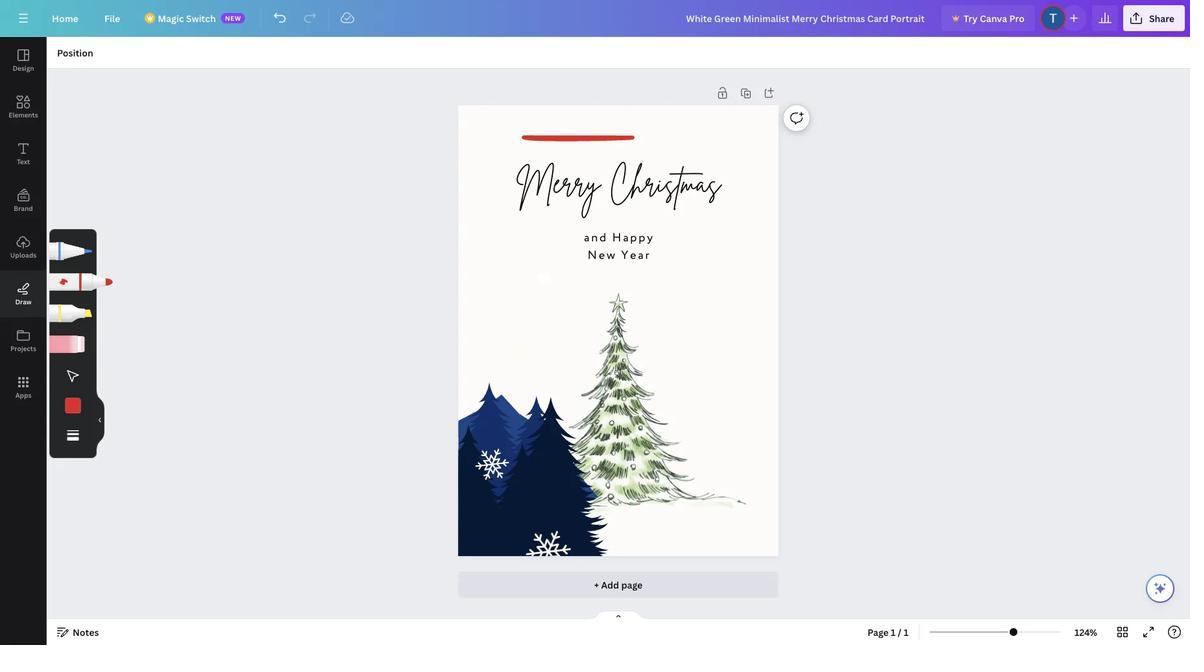Task type: locate. For each thing, give the bounding box(es) containing it.
elements
[[9, 110, 38, 119]]

new
[[588, 247, 617, 265]]

magic switch
[[158, 12, 216, 24]]

year
[[622, 247, 652, 265]]

2 1 from the left
[[904, 626, 909, 639]]

home link
[[42, 5, 89, 31]]

merry
[[517, 163, 601, 203]]

pro
[[1010, 12, 1025, 24]]

draw
[[15, 297, 32, 306]]

1 horizontal spatial 1
[[904, 626, 909, 639]]

brand button
[[0, 177, 47, 224]]

new
[[225, 14, 241, 22]]

side panel tab list
[[0, 37, 47, 411]]

124% button
[[1066, 622, 1108, 643]]

and
[[584, 230, 608, 247]]

hide image
[[96, 389, 105, 452]]

#e7191f image
[[65, 398, 81, 414], [65, 398, 81, 414]]

switch
[[186, 12, 216, 24]]

1 left /
[[892, 626, 896, 639]]

1
[[892, 626, 896, 639], [904, 626, 909, 639]]

0 horizontal spatial 1
[[892, 626, 896, 639]]

text button
[[0, 131, 47, 177]]

apps button
[[0, 364, 47, 411]]

+
[[595, 579, 599, 591]]

Design title text field
[[676, 5, 937, 31]]

show pages image
[[588, 610, 650, 621]]

happy
[[613, 230, 655, 247]]

notes button
[[52, 622, 104, 643]]

page
[[622, 579, 643, 591]]

and happy new year
[[584, 230, 655, 265]]

/
[[898, 626, 902, 639]]

position
[[57, 46, 93, 59]]

1 right /
[[904, 626, 909, 639]]

home
[[52, 12, 78, 24]]

page 1 / 1
[[868, 626, 909, 639]]

add
[[602, 579, 620, 591]]

canva
[[981, 12, 1008, 24]]



Task type: describe. For each thing, give the bounding box(es) containing it.
christmas
[[610, 163, 721, 203]]

124%
[[1075, 626, 1098, 639]]

uploads button
[[0, 224, 47, 271]]

projects
[[10, 344, 36, 353]]

text
[[17, 157, 30, 166]]

design button
[[0, 37, 47, 84]]

1 1 from the left
[[892, 626, 896, 639]]

position button
[[52, 42, 99, 63]]

main menu bar
[[0, 0, 1191, 37]]

magic
[[158, 12, 184, 24]]

elements button
[[0, 84, 47, 131]]

+ add page
[[595, 579, 643, 591]]

canva assistant image
[[1153, 581, 1169, 597]]

draw button
[[0, 271, 47, 318]]

file button
[[94, 5, 131, 31]]

try canva pro
[[964, 12, 1025, 24]]

design
[[13, 64, 34, 72]]

merry christmas
[[517, 163, 721, 203]]

file
[[104, 12, 120, 24]]

try canva pro button
[[942, 5, 1036, 31]]

share
[[1150, 12, 1175, 24]]

uploads
[[10, 251, 36, 259]]

projects button
[[0, 318, 47, 364]]

try
[[964, 12, 978, 24]]

share button
[[1124, 5, 1186, 31]]

page
[[868, 626, 889, 639]]

+ add page button
[[459, 572, 779, 598]]

brand
[[14, 204, 33, 213]]

notes
[[73, 626, 99, 639]]

apps
[[15, 391, 31, 400]]



Task type: vqa. For each thing, say whether or not it's contained in the screenshot.
+ ADD PAGE
yes



